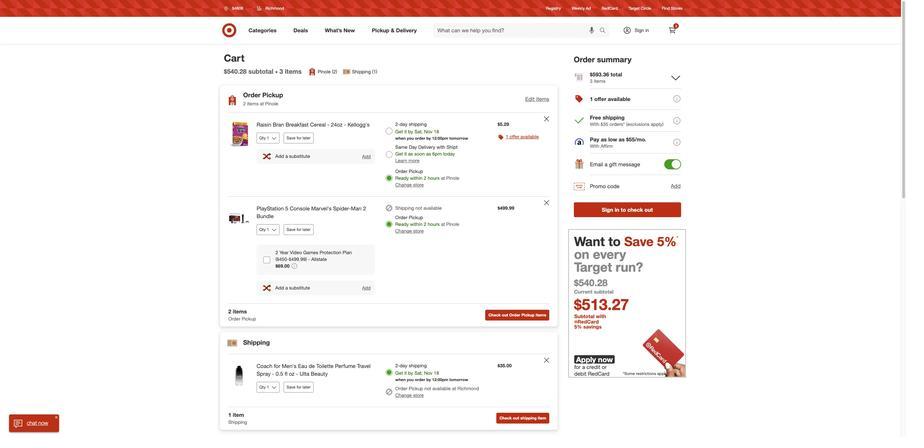 Task type: vqa. For each thing, say whether or not it's contained in the screenshot.
the leftmost 1 offer available
yes



Task type: describe. For each thing, give the bounding box(es) containing it.
for down console
[[297, 227, 302, 232]]

for left later.
[[420, 402, 426, 408]]

pinole (2)
[[318, 69, 337, 75]]

$513.27
[[575, 296, 630, 314]]

sign in to check out button
[[574, 203, 682, 218]]

it for coach for men's eau de toilette perfume travel spray - 0.5 fl oz - ulta beauty
[[405, 371, 407, 377]]

order for raisin bran breakfast cereal - 24oz - kellogg's
[[415, 136, 426, 141]]

item inside button
[[538, 417, 547, 422]]

perfume
[[335, 363, 356, 370]]

when for raisin bran breakfast cereal - 24oz - kellogg's
[[396, 136, 406, 141]]

with inside pay as low as $55/mo. with affirm
[[591, 143, 600, 149]]

order inside 'check out order pickup items' button
[[510, 313, 521, 318]]

1 vertical spatial 5%
[[575, 324, 582, 331]]

saved
[[406, 402, 419, 408]]

redcard link
[[602, 6, 618, 11]]

save for later for console
[[287, 227, 311, 232]]

offer inside cart item ready to fulfill group
[[510, 134, 520, 140]]

deals
[[294, 27, 308, 34]]

item saved for later.
[[396, 402, 437, 408]]

0 vertical spatial 5%
[[658, 234, 677, 250]]

today
[[443, 151, 455, 157]]

kellogg's
[[348, 122, 370, 128]]

low
[[609, 136, 618, 143]]

order pickup not available at richmond change store
[[396, 386, 479, 399]]

cart item ready to fulfill group containing coach for men's eau de toilette perfume travel spray - 0.5 fl oz - ulta beauty
[[220, 355, 558, 408]]

store for 1st store pickup option from the bottom of the page
[[413, 228, 424, 234]]

with inside same day delivery with shipt get it as soon as 6pm today learn more
[[437, 144, 446, 150]]

save for raisin bran breakfast cereal - 24oz - kellogg's
[[287, 136, 296, 141]]

man
[[351, 205, 362, 212]]

learn more button
[[396, 158, 420, 164]]

pickup inside 2 items order pickup
[[242, 317, 256, 322]]

0 vertical spatial redcard
[[602, 6, 618, 11]]

save for later for men's
[[287, 385, 311, 390]]

item
[[396, 402, 405, 408]]

check out order pickup items button
[[486, 310, 550, 321]]

playstation 5 console marvel's spider-man 2 bundle link
[[257, 205, 375, 221]]

summary
[[598, 55, 632, 64]]

$499.99)
[[289, 257, 307, 262]]

cart item ready to fulfill group containing raisin bran breakfast cereal - 24oz - kellogg's
[[220, 113, 558, 197]]

credit
[[587, 364, 601, 371]]

for down ulta
[[297, 385, 302, 390]]

message
[[619, 161, 641, 168]]

change inside 'order pickup not available at richmond change store'
[[396, 393, 412, 399]]

what's
[[325, 27, 342, 34]]

check for items
[[489, 313, 501, 318]]

pay as low as $55/mo. with affirm
[[591, 136, 647, 149]]

email a gift message
[[591, 161, 641, 168]]

gift
[[610, 161, 617, 168]]

debit
[[575, 371, 587, 378]]

find stores link
[[662, 6, 683, 11]]

delivery for &
[[396, 27, 417, 34]]

total
[[611, 71, 623, 78]]

get for coach for men's eau de toilette perfume travel spray - 0.5 fl oz - ulta beauty
[[396, 371, 403, 377]]

6pm
[[433, 151, 442, 157]]

want to save 5% *
[[575, 234, 679, 250]]

$540.28 current subtotal $513.27
[[575, 277, 630, 314]]

chat now dialog
[[9, 415, 59, 433]]

at inside order pickup 2 items at pinole
[[260, 101, 264, 107]]

1 vertical spatial to
[[609, 234, 621, 250]]

savings
[[584, 324, 602, 331]]

subtotal
[[575, 314, 595, 320]]

on every target run?
[[575, 247, 644, 275]]

- inside 2 year video games protection plan ($450-$499.99) - allstate
[[308, 257, 310, 262]]

save for later for breakfast
[[287, 136, 311, 141]]

shipt
[[447, 144, 458, 150]]

playstation 5 console marvel's spider-man 2 bundle
[[257, 205, 366, 220]]

target circle link
[[629, 6, 652, 11]]

items inside edit items dropdown button
[[536, 96, 550, 103]]

coach for men's eau de toilette perfume travel spray - 0.5 fl oz - ulta beauty link
[[257, 363, 375, 379]]

sign in to check out
[[602, 207, 654, 214]]

target inside 'on every target run?'
[[575, 260, 613, 275]]

apply now for a credit or debit redcard
[[575, 356, 613, 378]]

substitute for the topmost add button
[[289, 154, 310, 159]]

1 vertical spatial 1 offer available button
[[506, 134, 539, 140]]

save for later button for console
[[284, 225, 314, 235]]

you for coach for men's eau de toilette perfume travel spray - 0.5 fl oz - ulta beauty
[[407, 378, 414, 383]]

2 inside playstation 5 console marvel's spider-man 2 bundle
[[363, 205, 366, 212]]

you for raisin bran breakfast cereal - 24oz - kellogg's
[[407, 136, 414, 141]]

save for later button for breakfast
[[284, 133, 314, 144]]

24oz
[[331, 122, 343, 128]]

console
[[290, 205, 310, 212]]

spider-
[[333, 205, 351, 212]]

*some restrictions apply.
[[623, 372, 668, 377]]

marvel's
[[311, 205, 332, 212]]

tomorrow for coach for men's eau de toilette perfume travel spray - 0.5 fl oz - ulta beauty
[[450, 378, 468, 383]]

$540.28 for $540.28 current subtotal $513.27
[[575, 277, 608, 289]]

playstation 5 console marvel&#39;s spider-man 2 bundle image
[[226, 205, 253, 232]]

shipping (1)
[[352, 69, 378, 75]]

breakfast
[[286, 122, 309, 128]]

2 items order pickup
[[228, 309, 256, 322]]

edit
[[526, 96, 535, 103]]

a down $69.00 at left
[[286, 285, 288, 291]]

as up affirm
[[601, 136, 607, 143]]

raisin bran breakfast cereal - 24oz - kellogg's image
[[226, 121, 253, 148]]

free
[[591, 114, 602, 121]]

now for chat
[[38, 420, 48, 427]]

coach
[[257, 363, 273, 370]]

men's
[[282, 363, 297, 370]]

available inside 'order pickup not available at richmond change store'
[[433, 386, 451, 392]]

1 vertical spatial add button
[[671, 182, 682, 191]]

$5.29
[[498, 122, 509, 127]]

94806 button
[[220, 2, 251, 15]]

by up 'order pickup not available at richmond change store'
[[427, 378, 431, 383]]

- right the 24oz
[[344, 122, 346, 128]]

sign for sign in
[[635, 27, 645, 33]]

nov for travel
[[424, 371, 433, 377]]

shipping inside free shipping with $35 orders* (exclusions apply)
[[603, 114, 625, 121]]

check for item
[[500, 417, 512, 422]]

coach for men&#39;s eau de toilette perfume travel spray - 0.5 fl oz - ulta beauty image
[[226, 363, 253, 390]]

for inside coach for men's eau de toilette perfume travel spray - 0.5 fl oz - ulta beauty
[[274, 363, 281, 370]]

subtotal with
[[575, 314, 608, 320]]

find
[[662, 6, 670, 11]]

cereal
[[310, 122, 326, 128]]

as left 6pm
[[426, 151, 431, 157]]

store inside 'order pickup not available at richmond change store'
[[413, 393, 424, 399]]

0 vertical spatial add button
[[362, 153, 371, 160]]

pickup & delivery link
[[366, 23, 426, 38]]

not inside 'order pickup not available at richmond change store'
[[425, 386, 431, 392]]

oz
[[289, 371, 295, 378]]

day
[[409, 144, 417, 150]]

✕ button
[[53, 415, 59, 421]]

add a substitute for the bottom add button
[[276, 285, 310, 291]]

1 item shipping
[[228, 412, 247, 426]]

email
[[591, 161, 604, 168]]

at inside 'order pickup not available at richmond change store'
[[452, 386, 456, 392]]

&
[[391, 27, 395, 34]]

coach for men's eau de toilette perfume travel spray - 0.5 fl oz - ulta beauty
[[257, 363, 371, 378]]

tomorrow for raisin bran breakfast cereal - 24oz - kellogg's
[[450, 136, 468, 141]]

out for item
[[513, 417, 520, 422]]

soon
[[415, 151, 425, 157]]

beauty
[[311, 371, 328, 378]]

substitute for the bottom add button
[[289, 285, 310, 291]]

save for later button for men's
[[284, 383, 314, 393]]

current
[[575, 289, 593, 296]]

18 for travel
[[434, 371, 439, 377]]

for inside apply now for a credit or debit redcard
[[575, 364, 581, 371]]

apply.
[[658, 372, 668, 377]]

cart
[[224, 52, 245, 64]]

affirm
[[601, 143, 614, 149]]

in for sign in to check out
[[615, 207, 620, 214]]

3 for 3 items
[[280, 68, 283, 75]]

What can we help you find? suggestions appear below search field
[[434, 23, 602, 38]]

items inside order pickup 2 items at pinole
[[247, 101, 259, 107]]

pickup inside order pickup 2 items at pinole
[[263, 91, 283, 99]]

12:00pm for coach for men's eau de toilette perfume travel spray - 0.5 fl oz - ulta beauty
[[432, 378, 449, 383]]

check out shipping item button
[[497, 414, 550, 425]]

item inside 1 item shipping
[[233, 412, 244, 419]]

within for 1st store pickup option from the bottom of the page
[[410, 222, 423, 227]]

- left the 24oz
[[328, 122, 330, 128]]

18 for kellogg's
[[434, 129, 439, 135]]

a down breakfast
[[286, 154, 288, 159]]

1 change from the top
[[396, 182, 412, 188]]

2-day shipping get it by sat, nov 18 when you order by 12:00pm tomorrow for travel
[[396, 363, 468, 383]]

bran
[[273, 122, 284, 128]]

- right the oz
[[296, 371, 298, 378]]

new
[[344, 27, 355, 34]]

as down "day"
[[408, 151, 413, 157]]

$499.99
[[498, 205, 515, 211]]

0 horizontal spatial not
[[416, 205, 422, 211]]

raisin bran breakfast cereal - 24oz - kellogg's
[[257, 122, 370, 128]]

order for coach for men's eau de toilette perfume travel spray - 0.5 fl oz - ulta beauty
[[415, 378, 426, 383]]

orders*
[[610, 121, 625, 127]]

hours for 1st store pickup option from the bottom of the page
[[428, 222, 440, 227]]

registry
[[546, 6, 561, 11]]

it for raisin bran breakfast cereal - 24oz - kellogg's
[[405, 129, 407, 135]]

shipping for shipping (1)
[[352, 69, 371, 75]]

12:00pm for raisin bran breakfast cereal - 24oz - kellogg's
[[432, 136, 449, 141]]

0 vertical spatial 1 offer available button
[[574, 89, 682, 110]]

free shipping with $35 orders* (exclusions apply)
[[591, 114, 664, 127]]

later.
[[427, 402, 437, 408]]

now for apply
[[598, 356, 613, 365]]

2 vertical spatial add button
[[362, 285, 371, 292]]

subtotal inside $540.28 current subtotal $513.27
[[594, 289, 614, 296]]

list containing pinole (2)
[[309, 68, 378, 76]]

shipping for shipping not available
[[396, 205, 414, 211]]

2 ready from the top
[[396, 222, 409, 227]]

for down breakfast
[[297, 136, 302, 141]]

1 store pickup radio from the top
[[386, 175, 393, 182]]

apply
[[576, 356, 596, 365]]



Task type: locate. For each thing, give the bounding box(es) containing it.
2 with from the top
[[591, 143, 600, 149]]

change store button down learn more "button"
[[396, 182, 424, 189]]

1 cart item ready to fulfill group from the top
[[220, 113, 558, 197]]

0 vertical spatial to
[[621, 207, 627, 214]]

in for sign in
[[646, 27, 650, 33]]

for up the 0.5
[[274, 363, 281, 370]]

with down the pay
[[591, 143, 600, 149]]

substitute down $69.00 at left
[[289, 285, 310, 291]]

0 vertical spatial target
[[629, 6, 640, 11]]

0 vertical spatial sign
[[635, 27, 645, 33]]

0 vertical spatial $540.28
[[224, 68, 247, 75]]

5%
[[658, 234, 677, 250], [575, 324, 582, 331]]

sat, for travel
[[415, 371, 423, 377]]

edit items
[[526, 96, 550, 103]]

0 vertical spatial out
[[645, 207, 654, 214]]

with
[[591, 121, 600, 127], [591, 143, 600, 149]]

-
[[328, 122, 330, 128], [344, 122, 346, 128], [308, 257, 310, 262], [272, 371, 274, 378], [296, 371, 298, 378]]

richmond inside "dropdown button"
[[266, 6, 284, 11]]

3 store from the top
[[413, 393, 424, 399]]

within for 2nd store pickup option from the bottom of the page
[[410, 175, 423, 181]]

2 inside order pickup 2 items at pinole
[[243, 101, 246, 107]]

in inside sign in link
[[646, 27, 650, 33]]

change store button up saved
[[396, 393, 424, 400]]

you up "day"
[[407, 136, 414, 141]]

delivery right '&'
[[396, 27, 417, 34]]

1 vertical spatial with
[[591, 143, 600, 149]]

save for later button down ulta
[[284, 383, 314, 393]]

1 vertical spatial sign
[[602, 207, 614, 214]]

redcard down apply now button
[[588, 371, 610, 378]]

get up item
[[396, 371, 403, 377]]

1 horizontal spatial offer
[[595, 96, 607, 103]]

nov up 'order pickup not available at richmond change store'
[[424, 371, 433, 377]]

shipping inside button
[[521, 417, 537, 422]]

0 vertical spatial now
[[598, 356, 613, 365]]

$540.28 for $540.28 subtotal
[[224, 68, 247, 75]]

0 horizontal spatial delivery
[[396, 27, 417, 34]]

hours down 'shipping not available'
[[428, 222, 440, 227]]

2 horizontal spatial out
[[645, 207, 654, 214]]

substitute down breakfast
[[289, 154, 310, 159]]

0 vertical spatial 18
[[434, 129, 439, 135]]

at
[[260, 101, 264, 107], [441, 175, 445, 181], [441, 222, 445, 227], [452, 386, 456, 392]]

2 vertical spatial change store button
[[396, 393, 424, 400]]

$593.36 total 3 items
[[591, 71, 623, 84]]

order up 'order pickup not available at richmond change store'
[[415, 378, 426, 383]]

1 offer available button up free shipping with $35 orders* (exclusions apply)
[[574, 89, 682, 110]]

2 get from the top
[[396, 151, 403, 157]]

2 save for later from the top
[[287, 227, 311, 232]]

delivery inside same day delivery with shipt get it as soon as 6pm today learn more
[[419, 144, 436, 150]]

3 inside $593.36 total 3 items
[[591, 78, 593, 84]]

redcard down $513.27
[[578, 319, 599, 326]]

0 vertical spatial get
[[396, 129, 403, 135]]

save for later down breakfast
[[287, 136, 311, 141]]

day
[[400, 122, 408, 127], [400, 363, 408, 369]]

pickup inside 'order pickup not available at richmond change store'
[[409, 386, 423, 392]]

you up saved
[[407, 378, 414, 383]]

0 horizontal spatial 1 offer available
[[506, 134, 539, 140]]

1 vertical spatial add a substitute
[[276, 285, 310, 291]]

de
[[309, 363, 315, 370]]

save for later button down console
[[284, 225, 314, 235]]

2 when from the top
[[396, 378, 406, 383]]

None radio
[[386, 128, 393, 135], [386, 152, 393, 158], [386, 370, 393, 377], [386, 128, 393, 135], [386, 152, 393, 158], [386, 370, 393, 377]]

2
[[243, 101, 246, 107], [424, 175, 427, 181], [363, 205, 366, 212], [424, 222, 427, 227], [276, 250, 278, 256], [228, 309, 231, 316]]

a inside apply now for a credit or debit redcard
[[583, 364, 586, 371]]

$540.28 inside $540.28 current subtotal $513.27
[[575, 277, 608, 289]]

redcard inside apply now for a credit or debit redcard
[[588, 371, 610, 378]]

1 tomorrow from the top
[[450, 136, 468, 141]]

ready down learn
[[396, 175, 409, 181]]

2 horizontal spatial 1
[[591, 96, 594, 103]]

2 18 from the top
[[434, 371, 439, 377]]

$35
[[601, 121, 609, 127]]

later down the raisin bran breakfast cereal - 24oz - kellogg's
[[303, 136, 311, 141]]

2 add a substitute from the top
[[276, 285, 310, 291]]

pickup inside pickup & delivery link
[[372, 27, 390, 34]]

2 order from the top
[[415, 378, 426, 383]]

get up same
[[396, 129, 403, 135]]

1 offer available down $5.29
[[506, 134, 539, 140]]

3 it from the top
[[405, 371, 407, 377]]

save up run?
[[625, 234, 654, 250]]

2 vertical spatial cart item ready to fulfill group
[[220, 355, 558, 408]]

later for marvel's
[[303, 227, 311, 232]]

2- for travel
[[396, 363, 400, 369]]

2 you from the top
[[407, 378, 414, 383]]

1 horizontal spatial 1 offer available button
[[574, 89, 682, 110]]

1 vertical spatial not
[[425, 386, 431, 392]]

order pickup ready within 2 hours at pinole change store for 2nd store pickup option from the bottom of the page
[[396, 169, 460, 188]]

1 vertical spatial in
[[615, 207, 620, 214]]

as right 'low'
[[619, 136, 625, 143]]

in left check
[[615, 207, 620, 214]]

by up same day delivery with shipt get it as soon as 6pm today learn more
[[427, 136, 431, 141]]

1 vertical spatial 3
[[280, 68, 283, 75]]

now right apply
[[598, 356, 613, 365]]

list
[[309, 68, 378, 76]]

it inside same day delivery with shipt get it as soon as 6pm today learn more
[[405, 151, 407, 157]]

12:00pm up 'order pickup not available at richmond change store'
[[432, 378, 449, 383]]

playstation
[[257, 205, 284, 212]]

0 horizontal spatial 5%
[[575, 324, 582, 331]]

1 get from the top
[[396, 129, 403, 135]]

not available radio
[[386, 389, 393, 396]]

weekly ad
[[572, 6, 591, 11]]

1 vertical spatial richmond
[[458, 386, 479, 392]]

promo code
[[591, 183, 620, 190]]

save down breakfast
[[287, 136, 296, 141]]

18
[[434, 129, 439, 135], [434, 371, 439, 377]]

get inside same day delivery with shipt get it as soon as 6pm today learn more
[[396, 151, 403, 157]]

shipping inside list
[[352, 69, 371, 75]]

1 you from the top
[[407, 136, 414, 141]]

later down playstation 5 console marvel's spider-man 2 bundle
[[303, 227, 311, 232]]

2 it from the top
[[405, 151, 407, 157]]

target left circle at top
[[629, 6, 640, 11]]

1 horizontal spatial out
[[513, 417, 520, 422]]

3 down stores
[[676, 24, 678, 28]]

add a substitute down $69.00 at left
[[276, 285, 310, 291]]

save down the oz
[[287, 385, 296, 390]]

save for later button down breakfast
[[284, 133, 314, 144]]

store down 'shipping not available'
[[413, 228, 424, 234]]

with down free
[[591, 121, 600, 127]]

1 order from the top
[[415, 136, 426, 141]]

0 horizontal spatial out
[[502, 313, 509, 318]]

0 horizontal spatial offer
[[510, 134, 520, 140]]

2 tomorrow from the top
[[450, 378, 468, 383]]

it up same
[[405, 129, 407, 135]]

None radio
[[386, 205, 393, 212]]

1 vertical spatial later
[[303, 227, 311, 232]]

2-day shipping get it by sat, nov 18 when you order by 12:00pm tomorrow for kellogg's
[[396, 122, 468, 141]]

raisin bran breakfast cereal - 24oz - kellogg's link
[[257, 121, 375, 129]]

out for items
[[502, 313, 509, 318]]

affirm image
[[574, 138, 585, 148], [575, 139, 584, 145]]

2 store pickup radio from the top
[[386, 221, 393, 228]]

when
[[396, 136, 406, 141], [396, 378, 406, 383]]

code
[[608, 183, 620, 190]]

0 vertical spatial sat,
[[415, 129, 423, 135]]

0 vertical spatial day
[[400, 122, 408, 127]]

order up "day"
[[415, 136, 426, 141]]

1 ready from the top
[[396, 175, 409, 181]]

tomorrow
[[450, 136, 468, 141], [450, 378, 468, 383]]

1 inside 1 item shipping
[[228, 412, 231, 419]]

tomorrow up 'order pickup not available at richmond change store'
[[450, 378, 468, 383]]

0 vertical spatial within
[[410, 175, 423, 181]]

0 vertical spatial nov
[[424, 129, 433, 135]]

1 horizontal spatial with
[[596, 314, 607, 320]]

subtotal up order pickup 2 items at pinole
[[249, 68, 274, 75]]

change down 'shipping not available'
[[396, 228, 412, 234]]

to inside button
[[621, 207, 627, 214]]

now inside button
[[38, 420, 48, 427]]

pickup
[[372, 27, 390, 34], [263, 91, 283, 99], [409, 169, 423, 174], [409, 215, 423, 221], [522, 313, 535, 318], [242, 317, 256, 322], [409, 386, 423, 392]]

1 horizontal spatial target
[[629, 6, 640, 11]]

delivery
[[396, 27, 417, 34], [419, 144, 436, 150]]

pickup & delivery
[[372, 27, 417, 34]]

items
[[285, 68, 302, 75], [594, 78, 606, 84], [536, 96, 550, 103], [247, 101, 259, 107], [233, 309, 247, 316], [536, 313, 547, 318]]

subtotal right current
[[594, 289, 614, 296]]

0 horizontal spatial in
[[615, 207, 620, 214]]

1 offer available down $593.36 total 3 items
[[591, 96, 631, 103]]

1 horizontal spatial delivery
[[419, 144, 436, 150]]

it
[[405, 129, 407, 135], [405, 151, 407, 157], [405, 371, 407, 377]]

when up item
[[396, 378, 406, 383]]

1 when from the top
[[396, 136, 406, 141]]

2- right travel
[[396, 363, 400, 369]]

1 vertical spatial $540.28
[[575, 277, 608, 289]]

order pickup 2 items at pinole
[[243, 91, 283, 107]]

1 sat, from the top
[[415, 129, 423, 135]]

every
[[594, 247, 627, 262]]

0 vertical spatial offer
[[595, 96, 607, 103]]

(2)
[[332, 69, 337, 75]]

0 vertical spatial check
[[489, 313, 501, 318]]

1 vertical spatial save for later button
[[284, 225, 314, 235]]

search
[[597, 28, 613, 34]]

2- for kellogg's
[[396, 122, 400, 127]]

*some
[[623, 372, 635, 377]]

to right want
[[609, 234, 621, 250]]

- down games
[[308, 257, 310, 262]]

- left the 0.5
[[272, 371, 274, 378]]

1 store from the top
[[413, 182, 424, 188]]

2 vertical spatial 3
[[591, 78, 593, 84]]

richmond
[[266, 6, 284, 11], [458, 386, 479, 392]]

0.5
[[276, 371, 283, 378]]

3 down $593.36
[[591, 78, 593, 84]]

0 vertical spatial cart item ready to fulfill group
[[220, 113, 558, 197]]

0 vertical spatial subtotal
[[249, 68, 274, 75]]

3 cart item ready to fulfill group from the top
[[220, 355, 558, 408]]

1 vertical spatial you
[[407, 378, 414, 383]]

5% savings
[[575, 324, 602, 331]]

0 horizontal spatial richmond
[[266, 6, 284, 11]]

with
[[437, 144, 446, 150], [596, 314, 607, 320]]

Store pickup radio
[[386, 175, 393, 182], [386, 221, 393, 228]]

save
[[287, 136, 296, 141], [287, 227, 296, 232], [625, 234, 654, 250], [287, 385, 296, 390]]

0 vertical spatial 12:00pm
[[432, 136, 449, 141]]

save down "5"
[[287, 227, 296, 232]]

1 hours from the top
[[428, 175, 440, 181]]

1 change store button from the top
[[396, 182, 424, 189]]

add a substitute
[[276, 154, 310, 159], [276, 285, 310, 291]]

3 right '$540.28 subtotal' at the left top
[[280, 68, 283, 75]]

change store button for 1st store pickup option from the bottom of the page
[[396, 228, 424, 235]]

0 vertical spatial save for later
[[287, 136, 311, 141]]

1 vertical spatial 1
[[506, 134, 509, 140]]

0 horizontal spatial 3
[[280, 68, 283, 75]]

hours
[[428, 175, 440, 181], [428, 222, 440, 227]]

2-day shipping get it by sat, nov 18 when you order by 12:00pm tomorrow up same day delivery with shipt get it as soon as 6pm today learn more
[[396, 122, 468, 141]]

12:00pm
[[432, 136, 449, 141], [432, 378, 449, 383]]

shipping inside cart item ready to fulfill group
[[396, 205, 414, 211]]

save for later down ulta
[[287, 385, 311, 390]]

2 vertical spatial save for later
[[287, 385, 311, 390]]

order pickup ready within 2 hours at pinole change store for 1st store pickup option from the bottom of the page
[[396, 215, 460, 234]]

change store button for 2nd store pickup option from the bottom of the page
[[396, 182, 424, 189]]

3 items
[[280, 68, 302, 75]]

2 within from the top
[[410, 222, 423, 227]]

sign for sign in to check out
[[602, 207, 614, 214]]

Service plan checkbox
[[264, 257, 270, 264]]

1 add a substitute from the top
[[276, 154, 310, 159]]

find stores
[[662, 6, 683, 11]]

pickup inside 'check out order pickup items' button
[[522, 313, 535, 318]]

sign down promo code
[[602, 207, 614, 214]]

1 save for later button from the top
[[284, 133, 314, 144]]

raisin
[[257, 122, 271, 128]]

get for raisin bran breakfast cereal - 24oz - kellogg's
[[396, 129, 403, 135]]

2 sat, from the top
[[415, 371, 423, 377]]

2 save for later button from the top
[[284, 225, 314, 235]]

store for 2nd store pickup option from the bottom of the page
[[413, 182, 424, 188]]

($450-
[[276, 257, 289, 262]]

fl
[[285, 371, 288, 378]]

1 vertical spatial change store button
[[396, 228, 424, 235]]

save for playstation 5 console marvel's spider-man 2 bundle
[[287, 227, 296, 232]]

2 vertical spatial save for later button
[[284, 383, 314, 393]]

2 vertical spatial redcard
[[588, 371, 610, 378]]

1 18 from the top
[[434, 129, 439, 135]]

0 vertical spatial 2-day shipping get it by sat, nov 18 when you order by 12:00pm tomorrow
[[396, 122, 468, 141]]

order pickup ready within 2 hours at pinole change store down more
[[396, 169, 460, 188]]

0 vertical spatial order pickup ready within 2 hours at pinole change store
[[396, 169, 460, 188]]

1 horizontal spatial 1
[[506, 134, 509, 140]]

later for eau
[[303, 385, 311, 390]]

to left check
[[621, 207, 627, 214]]

0 vertical spatial 1
[[591, 96, 594, 103]]

1 vertical spatial target
[[575, 260, 613, 275]]

delivery for day
[[419, 144, 436, 150]]

✕
[[55, 416, 57, 420]]

18 up 'order pickup not available at richmond change store'
[[434, 371, 439, 377]]

sat, up 'order pickup not available at richmond change store'
[[415, 371, 423, 377]]

save for coach for men's eau de toilette perfume travel spray - 0.5 fl oz - ulta beauty
[[287, 385, 296, 390]]

stores
[[671, 6, 683, 11]]

nov up same day delivery with shipt get it as soon as 6pm today learn more
[[424, 129, 433, 135]]

2 cart item ready to fulfill group from the top
[[220, 197, 558, 304]]

1 vertical spatial check
[[500, 417, 512, 422]]

2 hours from the top
[[428, 222, 440, 227]]

1 offer available inside cart item ready to fulfill group
[[506, 134, 539, 140]]

it up item
[[405, 371, 407, 377]]

1 within from the top
[[410, 175, 423, 181]]

1 horizontal spatial $540.28
[[575, 277, 608, 289]]

1 horizontal spatial 1 offer available
[[591, 96, 631, 103]]

1 it from the top
[[405, 129, 407, 135]]

sat, up "day"
[[415, 129, 423, 135]]

day for raisin bran breakfast cereal - 24oz - kellogg's
[[400, 122, 408, 127]]

pay
[[591, 136, 600, 143]]

items inside 2 items order pickup
[[233, 309, 247, 316]]

1 horizontal spatial 3
[[591, 78, 593, 84]]

1 horizontal spatial now
[[598, 356, 613, 365]]

cart item ready to fulfill group
[[220, 113, 558, 197], [220, 197, 558, 304], [220, 355, 558, 408]]

add a substitute for the topmost add button
[[276, 154, 310, 159]]

2 vertical spatial later
[[303, 385, 311, 390]]

for left "credit"
[[575, 364, 581, 371]]

2 vertical spatial change
[[396, 393, 412, 399]]

12:00pm up shipt
[[432, 136, 449, 141]]

what's new
[[325, 27, 355, 34]]

3 for 3
[[676, 24, 678, 28]]

2 2- from the top
[[396, 363, 400, 369]]

1 vertical spatial nov
[[424, 371, 433, 377]]

2 vertical spatial get
[[396, 371, 403, 377]]

2 change from the top
[[396, 228, 412, 234]]

hours down 6pm
[[428, 175, 440, 181]]

0 horizontal spatial 1
[[228, 412, 231, 419]]

ad
[[586, 6, 591, 11]]

0 horizontal spatial sign
[[602, 207, 614, 214]]

3 change from the top
[[396, 393, 412, 399]]

day for coach for men's eau de toilette perfume travel spray - 0.5 fl oz - ulta beauty
[[400, 363, 408, 369]]

ready down 'shipping not available'
[[396, 222, 409, 227]]

redcard right the ad
[[602, 6, 618, 11]]

*
[[677, 235, 679, 241]]

1 order pickup ready within 2 hours at pinole change store from the top
[[396, 169, 460, 188]]

1 later from the top
[[303, 136, 311, 141]]

want
[[575, 234, 605, 250]]

2 later from the top
[[303, 227, 311, 232]]

order inside order pickup 2 items at pinole
[[243, 91, 261, 99]]

order pickup ready within 2 hours at pinole change store
[[396, 169, 460, 188], [396, 215, 460, 234]]

sign in
[[635, 27, 650, 33]]

2 store from the top
[[413, 228, 424, 234]]

$540.28 up $513.27
[[575, 277, 608, 289]]

nov for kellogg's
[[424, 129, 433, 135]]

1 2- from the top
[[396, 122, 400, 127]]

$540.28 down 'cart'
[[224, 68, 247, 75]]

save for later down console
[[287, 227, 311, 232]]

ulta
[[300, 371, 310, 378]]

when up same
[[396, 136, 406, 141]]

1 day from the top
[[400, 122, 408, 127]]

0 vertical spatial richmond
[[266, 6, 284, 11]]

sat,
[[415, 129, 423, 135], [415, 371, 423, 377]]

video
[[290, 250, 302, 256]]

1 nov from the top
[[424, 129, 433, 135]]

3 later from the top
[[303, 385, 311, 390]]

1 horizontal spatial 5%
[[658, 234, 677, 250]]

2-
[[396, 122, 400, 127], [396, 363, 400, 369]]

save for later button
[[284, 133, 314, 144], [284, 225, 314, 235], [284, 383, 314, 393]]

$69.00
[[276, 263, 290, 269]]

with inside free shipping with $35 orders* (exclusions apply)
[[591, 121, 600, 127]]

18 up 6pm
[[434, 129, 439, 135]]

3 change store button from the top
[[396, 393, 424, 400]]

for
[[297, 136, 302, 141], [297, 227, 302, 232], [274, 363, 281, 370], [575, 364, 581, 371], [297, 385, 302, 390], [420, 402, 426, 408]]

sat, for kellogg's
[[415, 129, 423, 135]]

substitute
[[289, 154, 310, 159], [289, 285, 310, 291]]

check
[[628, 207, 644, 214]]

2 substitute from the top
[[289, 285, 310, 291]]

2 inside 2 year video games protection plan ($450-$499.99) - allstate
[[276, 250, 278, 256]]

shipping for shipping
[[243, 339, 270, 347]]

registry link
[[546, 6, 561, 11]]

3 save for later from the top
[[287, 385, 311, 390]]

when for coach for men's eau de toilette perfume travel spray - 0.5 fl oz - ulta beauty
[[396, 378, 406, 383]]

games
[[303, 250, 319, 256]]

0 vertical spatial when
[[396, 136, 406, 141]]

1 vertical spatial delivery
[[419, 144, 436, 150]]

0 horizontal spatial subtotal
[[249, 68, 274, 75]]

1 vertical spatial 2-day shipping get it by sat, nov 18 when you order by 12:00pm tomorrow
[[396, 363, 468, 383]]

or
[[602, 364, 607, 371]]

1 offer available inside button
[[591, 96, 631, 103]]

0 vertical spatial delivery
[[396, 27, 417, 34]]

1 vertical spatial now
[[38, 420, 48, 427]]

1 vertical spatial order
[[415, 378, 426, 383]]

deals link
[[288, 23, 317, 38]]

order inside 'order pickup not available at richmond change store'
[[396, 386, 408, 392]]

2 inside 2 items order pickup
[[228, 309, 231, 316]]

hours for 2nd store pickup option from the bottom of the page
[[428, 175, 440, 181]]

promo
[[591, 183, 606, 190]]

1 vertical spatial with
[[596, 314, 607, 320]]

chat now button
[[9, 415, 59, 433]]

now inside apply now for a credit or debit redcard
[[598, 356, 613, 365]]

0 horizontal spatial $540.28
[[224, 68, 247, 75]]

1 horizontal spatial richmond
[[458, 386, 479, 392]]

within down more
[[410, 175, 423, 181]]

1 vertical spatial store
[[413, 228, 424, 234]]

2 order pickup ready within 2 hours at pinole change store from the top
[[396, 215, 460, 234]]

tomorrow up shipt
[[450, 136, 468, 141]]

0 vertical spatial 1 offer available
[[591, 96, 631, 103]]

1 vertical spatial 2-
[[396, 363, 400, 369]]

target down want
[[575, 260, 613, 275]]

categories
[[249, 27, 277, 34]]

2 nov from the top
[[424, 371, 433, 377]]

1 substitute from the top
[[289, 154, 310, 159]]

2 horizontal spatial 3
[[676, 24, 678, 28]]

2- up same
[[396, 122, 400, 127]]

1 offer available
[[591, 96, 631, 103], [506, 134, 539, 140]]

2-day shipping get it by sat, nov 18 when you order by 12:00pm tomorrow up 'order pickup not available at richmond change store'
[[396, 363, 468, 383]]

1 with from the top
[[591, 121, 600, 127]]

$35.00
[[498, 363, 512, 369]]

within
[[410, 175, 423, 181], [410, 222, 423, 227]]

chat
[[27, 420, 37, 427]]

0 vertical spatial save for later button
[[284, 133, 314, 144]]

items inside $593.36 total 3 items
[[594, 78, 606, 84]]

sign inside button
[[602, 207, 614, 214]]

with up 6pm
[[437, 144, 446, 150]]

change up item
[[396, 393, 412, 399]]

0 vertical spatial 2-
[[396, 122, 400, 127]]

2 12:00pm from the top
[[432, 378, 449, 383]]

change down learn
[[396, 182, 412, 188]]

by up saved
[[408, 371, 413, 377]]

1 vertical spatial offer
[[510, 134, 520, 140]]

1 save for later from the top
[[287, 136, 311, 141]]

1 vertical spatial redcard
[[578, 319, 599, 326]]

pinole inside order pickup 2 items at pinole
[[265, 101, 278, 107]]

get up learn
[[396, 151, 403, 157]]

in inside sign in to check out button
[[615, 207, 620, 214]]

1 vertical spatial change
[[396, 228, 412, 234]]

store up item saved for later.
[[413, 393, 424, 399]]

store up 'shipping not available'
[[413, 182, 424, 188]]

a left gift
[[605, 161, 608, 168]]

3 link
[[665, 23, 680, 38]]

pinole inside list
[[318, 69, 331, 75]]

chat now
[[27, 420, 48, 427]]

later for cereal
[[303, 136, 311, 141]]

3 save for later button from the top
[[284, 383, 314, 393]]

1 2-day shipping get it by sat, nov 18 when you order by 12:00pm tomorrow from the top
[[396, 122, 468, 141]]

cart item ready to fulfill group containing playstation 5 console marvel's spider-man 2 bundle
[[220, 197, 558, 304]]

2 change store button from the top
[[396, 228, 424, 235]]

1 vertical spatial within
[[410, 222, 423, 227]]

delivery up soon
[[419, 144, 436, 150]]

spray
[[257, 371, 271, 378]]

by up "day"
[[408, 129, 413, 135]]

allstate
[[312, 257, 327, 262]]

3 inside 3 link
[[676, 24, 678, 28]]

eau
[[298, 363, 307, 370]]

in down circle at top
[[646, 27, 650, 33]]

change store button down 'shipping not available'
[[396, 228, 424, 235]]

0 vertical spatial in
[[646, 27, 650, 33]]

0 vertical spatial not
[[416, 205, 422, 211]]

same day delivery with shipt get it as soon as 6pm today learn more
[[396, 144, 458, 164]]

2-day shipping get it by sat, nov 18 when you order by 12:00pm tomorrow
[[396, 122, 468, 141], [396, 363, 468, 383]]

$593.36
[[591, 71, 610, 78]]

richmond inside 'order pickup not available at richmond change store'
[[458, 386, 479, 392]]

items inside 'check out order pickup items' button
[[536, 313, 547, 318]]

2 day from the top
[[400, 363, 408, 369]]

target
[[629, 6, 640, 11], [575, 260, 613, 275]]

2 2-day shipping get it by sat, nov 18 when you order by 12:00pm tomorrow from the top
[[396, 363, 468, 383]]

0 vertical spatial substitute
[[289, 154, 310, 159]]

3 get from the top
[[396, 371, 403, 377]]

shipping not available
[[396, 205, 442, 211]]

order inside 2 items order pickup
[[228, 317, 241, 322]]

sign in link
[[618, 23, 660, 38]]

1 12:00pm from the top
[[432, 136, 449, 141]]



